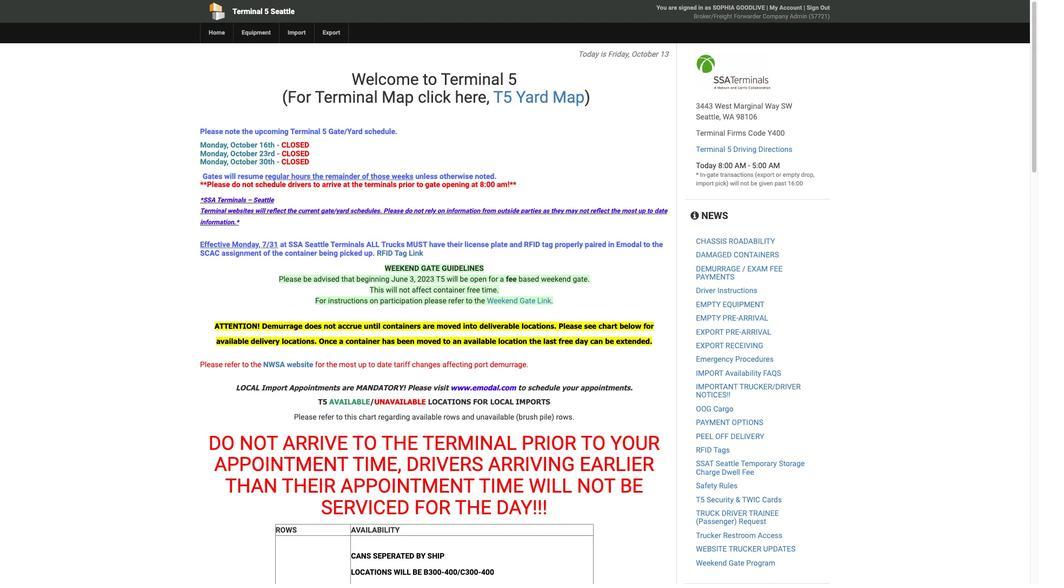 Task type: locate. For each thing, give the bounding box(es) containing it.
delivery
[[251, 337, 280, 346]]

please left note
[[200, 127, 223, 136]]

1 vertical spatial import
[[262, 383, 287, 392]]

export up emergency
[[696, 341, 724, 350]]

pre- down empty equipment link
[[723, 314, 739, 322]]

current
[[298, 207, 319, 215]]

1 vertical spatial and
[[462, 412, 474, 421]]

1 vertical spatial refer
[[225, 360, 240, 369]]

terminals
[[217, 197, 246, 204], [331, 240, 365, 249]]

0 horizontal spatial map
[[382, 88, 414, 107]]

0 vertical spatial as
[[705, 4, 711, 11]]

0 vertical spatial the
[[382, 432, 418, 455]]

appointments
[[289, 383, 340, 392]]

company
[[763, 13, 788, 20]]

/ left exam at the top of the page
[[743, 264, 746, 273]]

locations inside the local import appointments are mandatory! please visit www.emodal.com to schedule your appointments. t5 available / unavailable locations for local imports
[[428, 397, 471, 406]]

t5 inside the chassis roadability damaged containers demurrage / exam fee payments driver instructions empty equipment empty pre-arrival export pre-arrival export receiving emergency procedures import availability faqs important trucker/driver notices!! oog cargo payment options peel off delivery rfid tags ssat seattle temporary storage charge dwell fee safety rules t5 security & twic cards truck driver trainee (passenger) request trucker restroom access website trucker updates weekend gate program
[[696, 495, 705, 504]]

demurrage
[[262, 322, 303, 330]]

tag
[[395, 249, 407, 257]]

reflect right may
[[590, 207, 609, 215]]

0 horizontal spatial refer
[[225, 360, 240, 369]]

until
[[364, 322, 381, 330]]

1 horizontal spatial locations
[[428, 397, 471, 406]]

the down time. at the left
[[475, 296, 485, 305]]

free down 'open'
[[467, 286, 480, 294]]

been
[[397, 337, 415, 346]]

gates will resume regular hours the remainder of those weeks unless otherwise noted. **please do not schedule drivers to arrive at the terminals prior to gate opening at 8:00 am!**
[[200, 172, 517, 189]]

the inside attention! demurrage does not accrue until containers are moved into deliverable locations. please see chart below for available delivery locations. once a container has been moved to an available location the last free day can be extended.
[[529, 337, 541, 346]]

this
[[370, 286, 384, 294]]

oog
[[696, 404, 712, 413]]

damaged
[[696, 251, 732, 259]]

to right the emodal
[[644, 240, 650, 249]]

the
[[242, 127, 253, 136], [313, 172, 324, 180], [352, 180, 363, 189], [287, 207, 297, 215], [611, 207, 620, 215], [652, 240, 663, 249], [272, 249, 283, 257], [475, 296, 485, 305], [529, 337, 541, 346], [251, 360, 261, 369], [327, 360, 337, 369]]

parties
[[521, 207, 541, 215]]

0 vertical spatial up
[[638, 207, 646, 215]]

1 vertical spatial free
[[559, 337, 573, 346]]

1 vertical spatial link
[[537, 296, 551, 305]]

out
[[821, 4, 830, 11]]

0 horizontal spatial |
[[767, 4, 768, 11]]

local up "unavailable" at the left bottom
[[490, 397, 514, 406]]

0 horizontal spatial weekend
[[487, 296, 518, 305]]

1 horizontal spatial local
[[490, 397, 514, 406]]

0 horizontal spatial locations
[[351, 568, 392, 576]]

refer down attention!
[[225, 360, 240, 369]]

the left day!!!
[[455, 496, 492, 519]]

for right website
[[315, 360, 325, 369]]

account
[[780, 4, 802, 11]]

1 vertical spatial date
[[377, 360, 392, 369]]

moved up an
[[437, 322, 461, 330]]

info circle image
[[691, 211, 699, 221]]

0 horizontal spatial chart
[[359, 412, 376, 421]]

13
[[660, 50, 669, 58]]

0 vertical spatial link
[[409, 249, 423, 257]]

prior
[[522, 432, 577, 455]]

a
[[500, 275, 504, 283], [339, 337, 344, 346]]

drop,
[[801, 171, 815, 178]]

attention!
[[215, 322, 260, 330]]

container up please
[[434, 286, 465, 294]]

to inside welcome to terminal 5 (for terminal map click here, t5 yard map )
[[423, 70, 437, 89]]

will down cans seperated by ship
[[394, 568, 411, 576]]

0 horizontal spatial reflect
[[267, 207, 286, 215]]

23rd
[[259, 149, 275, 158]]

2 horizontal spatial are
[[669, 4, 677, 11]]

gate inside the chassis roadability damaged containers demurrage / exam fee payments driver instructions empty equipment empty pre-arrival export pre-arrival export receiving emergency procedures import availability faqs important trucker/driver notices!! oog cargo payment options peel off delivery rfid tags ssat seattle temporary storage charge dwell fee safety rules t5 security & twic cards truck driver trainee (passenger) request trucker restroom access website trucker updates weekend gate program
[[729, 558, 745, 567]]

1 horizontal spatial schedule
[[528, 383, 560, 392]]

map left click
[[382, 88, 414, 107]]

do not arrive to the terminal prior to your appointment time, drivers arriving earlier than their appointment time will not be serviced for the day!!!
[[209, 432, 660, 519]]

rfid inside the chassis roadability damaged containers demurrage / exam fee payments driver instructions empty equipment empty pre-arrival export pre-arrival export receiving emergency procedures import availability faqs important trucker/driver notices!! oog cargo payment options peel off delivery rfid tags ssat seattle temporary storage charge dwell fee safety rules t5 security & twic cards truck driver trainee (passenger) request trucker restroom access website trucker updates weekend gate program
[[696, 446, 712, 454]]

today                                                                                                                                                                                                                                                                                                                                                                                                                                                                                                                                                                                                                                                                                                           8:00 am - 5:00 am * in-gate transactions (export or empty drop, import pick) will not be given past 16:00
[[696, 161, 815, 187]]

1 horizontal spatial map
[[553, 88, 585, 107]]

1 horizontal spatial at
[[343, 180, 350, 189]]

moved right been
[[417, 337, 441, 346]]

1 vertical spatial weekend
[[696, 558, 727, 567]]

t5 left the yard
[[493, 88, 512, 107]]

1 vertical spatial local
[[490, 397, 514, 406]]

not down the transactions
[[741, 180, 749, 187]]

today inside today                                                                                                                                                                                                                                                                                                                                                                                                                                                                                                                                                                                                                                                                                                           8:00 am - 5:00 am * in-gate transactions (export or empty drop, import pick) will not be given past 16:00
[[696, 161, 717, 170]]

0 vertical spatial container
[[285, 249, 317, 257]]

terminals up websites
[[217, 197, 246, 204]]

tags
[[714, 446, 730, 454]]

0 horizontal spatial free
[[467, 286, 480, 294]]

available down into
[[464, 337, 496, 346]]

most up available
[[339, 360, 356, 369]]

5 inside welcome to terminal 5 (for terminal map click here, t5 yard map )
[[508, 70, 517, 89]]

1 horizontal spatial link
[[537, 296, 551, 305]]

export
[[696, 327, 724, 336], [696, 341, 724, 350]]

0 vertical spatial 8:00
[[718, 161, 733, 170]]

t5 down "safety"
[[696, 495, 705, 504]]

cargo
[[714, 404, 734, 413]]

are up available
[[342, 383, 354, 392]]

0 horizontal spatial import
[[262, 383, 287, 392]]

reflect left current
[[267, 207, 286, 215]]

1 vertical spatial a
[[339, 337, 344, 346]]

/ inside the local import appointments are mandatory! please visit www.emodal.com to schedule your appointments. t5 available / unavailable locations for local imports
[[370, 397, 374, 406]]

schedule inside the local import appointments are mandatory! please visit www.emodal.com to schedule your appointments. t5 available / unavailable locations for local imports
[[528, 383, 560, 392]]

container inside at ssa seattle terminals all trucks must have their license plate and rfid tag properly paired in emodal to the scac assignment of the container being picked up.
[[285, 249, 317, 257]]

most up the emodal
[[622, 207, 637, 215]]

a right "once"
[[339, 337, 344, 346]]

1 horizontal spatial on
[[437, 207, 445, 215]]

weekend
[[385, 264, 419, 273]]

payment
[[696, 418, 730, 427]]

0 vertical spatial terminals
[[217, 197, 246, 204]]

weekend gate link link
[[487, 296, 551, 305]]

availability
[[351, 526, 400, 534]]

not up participation
[[399, 286, 410, 294]]

arrival up receiving
[[742, 327, 772, 336]]

0 horizontal spatial in
[[608, 240, 615, 249]]

in right paired
[[608, 240, 615, 249]]

effective monday, 7/31
[[200, 240, 278, 249]]

0 horizontal spatial as
[[543, 207, 550, 215]]

a left 'fee'
[[500, 275, 504, 283]]

to
[[423, 70, 437, 89], [313, 180, 320, 189], [417, 180, 423, 189], [647, 207, 653, 215], [644, 240, 650, 249], [466, 296, 473, 305], [443, 337, 451, 346], [242, 360, 249, 369], [369, 360, 375, 369], [518, 383, 526, 392], [336, 412, 343, 421]]

(brush
[[516, 412, 538, 421]]

1 vertical spatial most
[[339, 360, 356, 369]]

not up "once"
[[324, 322, 336, 330]]

today up in-
[[696, 161, 717, 170]]

seattle down tags
[[716, 459, 739, 468]]

will inside today                                                                                                                                                                                                                                                                                                                                                                                                                                                                                                                                                                                                                                                                                                           8:00 am - 5:00 am * in-gate transactions (export or empty drop, import pick) will not be given past 16:00
[[730, 180, 739, 187]]

chart right see
[[599, 322, 618, 330]]

terminals inside at ssa seattle terminals all trucks must have their license plate and rfid tag properly paired in emodal to the scac assignment of the container being picked up.
[[331, 240, 365, 249]]

5 right here,
[[508, 70, 517, 89]]

today
[[578, 50, 599, 58], [696, 161, 717, 170]]

5
[[265, 7, 269, 16], [508, 70, 517, 89], [322, 127, 327, 136], [727, 145, 732, 154]]

instructions
[[328, 296, 368, 305]]

please note the upcoming terminal 5 gate/yard schedule. monday, october 16th - closed monday, october 23rd - closed monday, october 30th - closed
[[200, 127, 398, 166]]

seattle inside at ssa seattle terminals all trucks must have their license plate and rfid tag properly paired in emodal to the scac assignment of the container being picked up.
[[305, 240, 329, 249]]

seattle up import link
[[271, 7, 295, 16]]

1 vertical spatial the
[[455, 496, 492, 519]]

2 horizontal spatial at
[[472, 180, 478, 189]]

5:00
[[752, 161, 767, 170]]

weekend down time. at the left
[[487, 296, 518, 305]]

the
[[382, 432, 418, 455], [455, 496, 492, 519]]

license
[[465, 240, 489, 249]]

0 vertical spatial import
[[288, 29, 306, 36]]

1 vertical spatial terminals
[[331, 240, 365, 249]]

of
[[362, 172, 369, 180], [263, 249, 270, 257]]

0 vertical spatial export
[[696, 327, 724, 336]]

up
[[638, 207, 646, 215], [358, 360, 367, 369]]

will down prior
[[529, 475, 572, 498]]

0 horizontal spatial container
[[285, 249, 317, 257]]

for down drivers
[[415, 496, 451, 519]]

1 horizontal spatial as
[[705, 4, 711, 11]]

0 vertical spatial locations
[[428, 397, 471, 406]]

free inside weekend gate guidelines please be advised that beginning june 3, 2023 t5 will be open for a fee based weekend gate. this will not affect container free time. for instructions on participation please refer to the weekend gate link .
[[467, 286, 480, 294]]

am up or
[[769, 161, 780, 170]]

weekend down website
[[696, 558, 727, 567]]

1 vertical spatial not
[[577, 475, 615, 498]]

0 horizontal spatial up
[[358, 360, 367, 369]]

terminals
[[365, 180, 397, 189]]

- inside today                                                                                                                                                                                                                                                                                                                                                                                                                                                                                                                                                                                                                                                                                                           8:00 am - 5:00 am * in-gate transactions (export or empty drop, import pick) will not be given past 16:00
[[748, 161, 750, 170]]

upcoming
[[255, 127, 289, 136]]

0 vertical spatial a
[[500, 275, 504, 283]]

0 horizontal spatial gate
[[425, 180, 440, 189]]

1 vertical spatial in
[[608, 240, 615, 249]]

will right websites
[[255, 207, 265, 215]]

as inside you are signed in as sophia goodlive | my account | sign out broker/freight forwarder company admin (57721)
[[705, 4, 711, 11]]

0 vertical spatial refer
[[448, 296, 464, 305]]

the left 'last' at the bottom right of page
[[529, 337, 541, 346]]

weekend inside the chassis roadability damaged containers demurrage / exam fee payments driver instructions empty equipment empty pre-arrival export pre-arrival export receiving emergency procedures import availability faqs important trucker/driver notices!! oog cargo payment options peel off delivery rfid tags ssat seattle temporary storage charge dwell fee safety rules t5 security & twic cards truck driver trainee (passenger) request trucker restroom access website trucker updates weekend gate program
[[696, 558, 727, 567]]

1 vertical spatial empty
[[696, 314, 721, 322]]

www.emodal.com
[[451, 383, 516, 392]]

for inside attention! demurrage does not accrue until containers are moved into deliverable locations. please see chart below for available delivery locations. once a container has been moved to an available location the last free day can be extended.
[[644, 322, 654, 330]]

serviced
[[321, 496, 410, 519]]

1 vertical spatial as
[[543, 207, 550, 215]]

refer for please refer to this chart regarding available rows and unavailable (brush pile) rows.
[[319, 412, 334, 421]]

0 horizontal spatial locations.
[[282, 337, 317, 346]]

link right tag
[[409, 249, 423, 257]]

time.
[[482, 286, 499, 294]]

paired
[[585, 240, 606, 249]]

0 vertical spatial on
[[437, 207, 445, 215]]

will right gates
[[224, 172, 236, 180]]

1 horizontal spatial gate
[[707, 171, 719, 178]]

import
[[696, 180, 714, 187]]

1 horizontal spatial for
[[473, 397, 488, 406]]

will down the transactions
[[730, 180, 739, 187]]

2 empty from the top
[[696, 314, 721, 322]]

1 horizontal spatial most
[[622, 207, 637, 215]]

| left my
[[767, 4, 768, 11]]

do left rely
[[405, 207, 412, 215]]

not inside attention! demurrage does not accrue until containers are moved into deliverable locations. please see chart below for available delivery locations. once a container has been moved to an available location the last free day can be extended.
[[324, 322, 336, 330]]

to inside attention! demurrage does not accrue until containers are moved into deliverable locations. please see chart below for available delivery locations. once a container has been moved to an available location the last free day can be extended.
[[443, 337, 451, 346]]

0 vertical spatial empty
[[696, 300, 721, 309]]

not up –
[[242, 180, 253, 189]]

are down please
[[423, 322, 435, 330]]

appointment
[[214, 453, 348, 476], [341, 475, 475, 498]]

8:00 inside gates will resume regular hours the remainder of those weeks unless otherwise noted. **please do not schedule drivers to arrive at the terminals prior to gate opening at 8:00 am!**
[[480, 180, 495, 189]]

1 vertical spatial gate
[[425, 180, 440, 189]]

1 horizontal spatial import
[[288, 29, 306, 36]]

0 horizontal spatial am
[[735, 161, 746, 170]]

1 vertical spatial pre-
[[726, 327, 742, 336]]

locations down cans
[[351, 568, 392, 576]]

to up imports at the bottom
[[518, 383, 526, 392]]

1 horizontal spatial up
[[638, 207, 646, 215]]

t5 right 2023
[[436, 275, 445, 283]]

1 am from the left
[[735, 161, 746, 170]]

terminal firms code y400
[[696, 129, 785, 137]]

do inside gates will resume regular hours the remainder of those weeks unless otherwise noted. **please do not schedule drivers to arrive at the terminals prior to gate opening at 8:00 am!**
[[232, 180, 240, 189]]

1 horizontal spatial date
[[655, 207, 667, 215]]

1 horizontal spatial and
[[510, 240, 522, 249]]

1 vertical spatial gate
[[729, 558, 745, 567]]

0 vertical spatial not
[[240, 432, 278, 455]]

1 reflect from the left
[[267, 207, 286, 215]]

2 export from the top
[[696, 341, 724, 350]]

import
[[696, 369, 724, 377]]

last
[[544, 337, 557, 346]]

by
[[416, 551, 426, 560]]

their
[[282, 475, 336, 498]]

to inside the *ssa terminals – seattle terminal websites will reflect the current gate/yard schedules. please do not rely on information from outside parties as they may not reflect the most up to date information.*
[[647, 207, 653, 215]]

container inside weekend gate guidelines please be advised that beginning june 3, 2023 t5 will be open for a fee based weekend gate. this will not affect container free time. for instructions on participation please refer to the weekend gate link .
[[434, 286, 465, 294]]

as inside the *ssa terminals – seattle terminal websites will reflect the current gate/yard schedules. please do not rely on information from outside parties as they may not reflect the most up to date information.*
[[543, 207, 550, 215]]

up.
[[364, 249, 375, 257]]

0 horizontal spatial are
[[342, 383, 354, 392]]

0 vertical spatial weekend
[[487, 296, 518, 305]]

0 horizontal spatial most
[[339, 360, 356, 369]]

5 left "driving"
[[727, 145, 732, 154]]

terminal 5 seattle image
[[696, 54, 771, 90]]

a inside weekend gate guidelines please be advised that beginning june 3, 2023 t5 will be open for a fee based weekend gate. this will not affect container free time. for instructions on participation please refer to the weekend gate link .
[[500, 275, 504, 283]]

available down attention!
[[216, 337, 249, 346]]

gate inside today                                                                                                                                                                                                                                                                                                                                                                                                                                                                                                                                                                                                                                                                                                           8:00 am - 5:00 am * in-gate transactions (export or empty drop, import pick) will not be given past 16:00
[[707, 171, 719, 178]]

in inside you are signed in as sophia goodlive | my account | sign out broker/freight forwarder company admin (57721)
[[699, 4, 704, 11]]

do right **please
[[232, 180, 240, 189]]

7/31
[[262, 240, 278, 249]]

today for today                                                                                                                                                                                                                                                                                                                                                                                                                                                                                                                                                                                                                                                                                                           8:00 am - 5:00 am * in-gate transactions (export or empty drop, import pick) will not be given past 16:00
[[696, 161, 717, 170]]

1 horizontal spatial be
[[620, 475, 643, 498]]

schedule.
[[365, 127, 398, 136]]

8:00 up the transactions
[[718, 161, 733, 170]]

date left info circle image
[[655, 207, 667, 215]]

0 horizontal spatial date
[[377, 360, 392, 369]]

available down the local import appointments are mandatory! please visit www.emodal.com to schedule your appointments. t5 available / unavailable locations for local imports
[[412, 412, 442, 421]]

website
[[696, 545, 727, 553]]

1 vertical spatial are
[[423, 322, 435, 330]]

1 horizontal spatial not
[[577, 475, 615, 498]]

- left 5:00
[[748, 161, 750, 170]]

link down weekend
[[537, 296, 551, 305]]

please down ssa
[[279, 275, 302, 283]]

t5 yard map link
[[493, 88, 585, 107]]

rfid left tag
[[524, 240, 540, 249]]

the down regarding
[[382, 432, 418, 455]]

driver
[[696, 286, 716, 295]]

those
[[371, 172, 390, 180]]

chart
[[599, 322, 618, 330], [359, 412, 376, 421]]

chart inside attention! demurrage does not accrue until containers are moved into deliverable locations. please see chart below for available delivery locations. once a container has been moved to an available location the last free day can be extended.
[[599, 322, 618, 330]]

0 vertical spatial free
[[467, 286, 480, 294]]

1 horizontal spatial |
[[804, 4, 805, 11]]

to left info circle image
[[647, 207, 653, 215]]

given
[[759, 180, 773, 187]]

1 vertical spatial on
[[370, 296, 378, 305]]

locations. down "does"
[[282, 337, 317, 346]]

the right the emodal
[[652, 240, 663, 249]]

1 empty from the top
[[696, 300, 721, 309]]

be right can
[[605, 337, 614, 346]]

for inside weekend gate guidelines please be advised that beginning june 3, 2023 t5 will be open for a fee based weekend gate. this will not affect container free time. for instructions on participation please refer to the weekend gate link .
[[489, 275, 498, 283]]

please
[[424, 296, 447, 305]]

of left those
[[362, 172, 369, 180]]

1 vertical spatial container
[[434, 286, 465, 294]]

t5 inside weekend gate guidelines please be advised that beginning june 3, 2023 t5 will be open for a fee based weekend gate. this will not affect container free time. for instructions on participation please refer to the weekend gate link .
[[436, 275, 445, 283]]

0 vertical spatial for
[[489, 275, 498, 283]]

date left tariff
[[377, 360, 392, 369]]

to down 'open'
[[466, 296, 473, 305]]

2 | from the left
[[804, 4, 805, 11]]

import down nwsa
[[262, 383, 287, 392]]

trucker
[[729, 545, 762, 553]]

1 horizontal spatial will
[[529, 475, 572, 498]]

0 horizontal spatial /
[[370, 397, 374, 406]]

of inside gates will resume regular hours the remainder of those weeks unless otherwise noted. **please do not schedule drivers to arrive at the terminals prior to gate opening at 8:00 am!**
[[362, 172, 369, 180]]

seperated
[[373, 551, 414, 560]]

empty down empty equipment link
[[696, 314, 721, 322]]

ssat seattle temporary storage charge dwell fee link
[[696, 459, 805, 476]]

2 to from the left
[[581, 432, 606, 455]]

visit
[[433, 383, 449, 392]]

please inside weekend gate guidelines please be advised that beginning june 3, 2023 t5 will be open for a fee based weekend gate. this will not affect container free time. for instructions on participation please refer to the weekend gate link .
[[279, 275, 302, 283]]

and inside at ssa seattle terminals all trucks must have their license plate and rfid tag properly paired in emodal to the scac assignment of the container being picked up.
[[510, 240, 522, 249]]

1 horizontal spatial reflect
[[590, 207, 609, 215]]

2 am from the left
[[769, 161, 780, 170]]

available
[[329, 397, 370, 406]]

0 horizontal spatial local
[[236, 383, 259, 392]]

you are signed in as sophia goodlive | my account | sign out broker/freight forwarder company admin (57721)
[[657, 4, 830, 20]]

not inside gates will resume regular hours the remainder of those weeks unless otherwise noted. **please do not schedule drivers to arrive at the terminals prior to gate opening at 8:00 am!**
[[242, 180, 253, 189]]

up inside the *ssa terminals – seattle terminal websites will reflect the current gate/yard schedules. please do not rely on information from outside parties as they may not reflect the most up to date information.*
[[638, 207, 646, 215]]

0 horizontal spatial of
[[263, 249, 270, 257]]

are right 'you'
[[669, 4, 677, 11]]

- right 30th
[[277, 157, 280, 166]]

available
[[216, 337, 249, 346], [464, 337, 496, 346], [412, 412, 442, 421]]

1 horizontal spatial /
[[743, 264, 746, 273]]

seattle right –
[[253, 197, 274, 204]]

1 map from the left
[[382, 88, 414, 107]]

rows
[[276, 526, 297, 534]]

be inside the do not arrive to the terminal prior to your appointment time, drivers arriving earlier than their appointment time will not be serviced for the day!!!
[[620, 475, 643, 498]]

1 horizontal spatial in
[[699, 4, 704, 11]]

plate
[[491, 240, 508, 249]]

unavailable
[[374, 397, 426, 406]]

1 vertical spatial do
[[405, 207, 412, 215]]

locations. up 'last' at the bottom right of page
[[522, 322, 557, 330]]

seattle right ssa
[[305, 240, 329, 249]]

.
[[551, 296, 553, 305]]

0 vertical spatial schedule
[[255, 180, 286, 189]]

gate
[[707, 171, 719, 178], [425, 180, 440, 189]]

up up mandatory!
[[358, 360, 367, 369]]

time
[[479, 475, 524, 498]]

on right rely
[[437, 207, 445, 215]]

1 horizontal spatial 8:00
[[718, 161, 733, 170]]

*ssa terminals – seattle terminal websites will reflect the current gate/yard schedules. please do not rely on information from outside parties as they may not reflect the most up to date information.*
[[200, 197, 667, 226]]

schedule up imports at the bottom
[[528, 383, 560, 392]]

as left they
[[543, 207, 550, 215]]

16th
[[259, 141, 275, 149]]

0 vertical spatial date
[[655, 207, 667, 215]]

container left being
[[285, 249, 317, 257]]

arrival down equipment
[[739, 314, 769, 322]]

storage
[[779, 459, 805, 468]]

0 horizontal spatial today
[[578, 50, 599, 58]]

please up day
[[559, 322, 582, 330]]

1 horizontal spatial container
[[346, 337, 380, 346]]

regular
[[265, 172, 289, 180]]

please inside attention! demurrage does not accrue until containers are moved into deliverable locations. please see chart below for available delivery locations. once a container has been moved to an available location the last free day can be extended.
[[559, 322, 582, 330]]

instructions
[[718, 286, 758, 295]]

rfid inside at ssa seattle terminals all trucks must have their license plate and rfid tag properly paired in emodal to the scac assignment of the container being picked up.
[[524, 240, 540, 249]]



Task type: describe. For each thing, give the bounding box(es) containing it.
seattle inside the *ssa terminals – seattle terminal websites will reflect the current gate/yard schedules. please do not rely on information from outside parties as they may not reflect the most up to date information.*
[[253, 197, 274, 204]]

dwell
[[722, 468, 740, 476]]

delivery
[[731, 432, 765, 441]]

availability
[[725, 369, 762, 377]]

schedule inside gates will resume regular hours the remainder of those weeks unless otherwise noted. **please do not schedule drivers to arrive at the terminals prior to gate opening at 8:00 am!**
[[255, 180, 286, 189]]

will inside the do not arrive to the terminal prior to your appointment time, drivers arriving earlier than their appointment time will not be serviced for the day!!!
[[529, 475, 572, 498]]

2 reflect from the left
[[590, 207, 609, 215]]

0 horizontal spatial and
[[462, 412, 474, 421]]

please inside the local import appointments are mandatory! please visit www.emodal.com to schedule your appointments. t5 available / unavailable locations for local imports
[[408, 383, 431, 392]]

to left nwsa
[[242, 360, 249, 369]]

containers
[[383, 322, 421, 330]]

your
[[611, 432, 660, 455]]

to left this at the bottom left of page
[[336, 412, 343, 421]]

containers
[[734, 251, 779, 259]]

hours
[[291, 172, 311, 180]]

arrive
[[322, 180, 341, 189]]

port
[[474, 360, 488, 369]]

attention! demurrage does not accrue until containers are moved into deliverable locations. please see chart below for available delivery locations. once a container has been moved to an available location the last free day can be extended.
[[215, 322, 654, 346]]

(passenger)
[[696, 517, 737, 526]]

of inside at ssa seattle terminals all trucks must have their license plate and rfid tag properly paired in emodal to the scac assignment of the container being picked up.
[[263, 249, 270, 257]]

equipment link
[[233, 23, 279, 43]]

for inside the local import appointments are mandatory! please visit www.emodal.com to schedule your appointments. t5 available / unavailable locations for local imports
[[473, 397, 488, 406]]

t5 inside the local import appointments are mandatory! please visit www.emodal.com to schedule your appointments. t5 available / unavailable locations for local imports
[[318, 397, 327, 406]]

export receiving link
[[696, 341, 764, 350]]

0 vertical spatial arrival
[[739, 314, 769, 322]]

400
[[481, 568, 494, 576]]

terminal 5 seattle
[[233, 7, 295, 16]]

properly
[[555, 240, 583, 249]]

nwsa website link
[[263, 360, 313, 369]]

safety rules link
[[696, 481, 738, 490]]

the left terminals
[[352, 180, 363, 189]]

do inside the *ssa terminals – seattle terminal websites will reflect the current gate/yard schedules. please do not rely on information from outside parties as they may not reflect the most up to date information.*
[[405, 207, 412, 215]]

assignment
[[222, 249, 261, 257]]

temporary
[[741, 459, 777, 468]]

refer inside weekend gate guidelines please be advised that beginning june 3, 2023 t5 will be open for a fee based weekend gate. this will not affect container free time. for instructions on participation please refer to the weekend gate link .
[[448, 296, 464, 305]]

ssat
[[696, 459, 714, 468]]

not inside weekend gate guidelines please be advised that beginning june 3, 2023 t5 will be open for a fee based weekend gate. this will not affect container free time. for instructions on participation please refer to the weekend gate link .
[[399, 286, 410, 294]]

0 horizontal spatial rfid
[[377, 249, 393, 257]]

0 horizontal spatial not
[[240, 432, 278, 455]]

rows.
[[556, 412, 575, 421]]

free inside attention! demurrage does not accrue until containers are moved into deliverable locations. please see chart below for available delivery locations. once a container has been moved to an available location the last free day can be extended.
[[559, 337, 573, 346]]

container inside attention! demurrage does not accrue until containers are moved into deliverable locations. please see chart below for available delivery locations. once a container has been moved to an available location the last free day can be extended.
[[346, 337, 380, 346]]

a inside attention! demurrage does not accrue until containers are moved into deliverable locations. please see chart below for available delivery locations. once a container has been moved to an available location the last free day can be extended.
[[339, 337, 344, 346]]

(57721)
[[809, 13, 830, 20]]

the right hours
[[313, 172, 324, 180]]

0 horizontal spatial link
[[409, 249, 423, 257]]

export pre-arrival link
[[696, 327, 772, 336]]

1 vertical spatial moved
[[417, 337, 441, 346]]

**please
[[200, 180, 230, 189]]

will down guidelines
[[447, 275, 458, 283]]

october up resume
[[230, 157, 257, 166]]

chassis roadability link
[[696, 237, 775, 245]]

procedures
[[735, 355, 774, 364]]

link inside weekend gate guidelines please be advised that beginning june 3, 2023 t5 will be open for a fee based weekend gate. this will not affect container free time. for instructions on participation please refer to the weekend gate link .
[[537, 296, 551, 305]]

gates
[[203, 172, 222, 180]]

export
[[323, 29, 340, 36]]

affect
[[412, 286, 432, 294]]

pick)
[[715, 180, 729, 187]]

3443 west marginal way sw seattle, wa 98106
[[696, 102, 793, 121]]

the left nwsa
[[251, 360, 261, 369]]

refer for please refer to the nwsa website for the most up to date tariff changes affecting port demurrage.
[[225, 360, 240, 369]]

otherwise
[[440, 172, 473, 180]]

be left advised
[[303, 275, 312, 283]]

the left ssa
[[272, 249, 283, 257]]

be inside attention! demurrage does not accrue until containers are moved into deliverable locations. please see chart below for available delivery locations. once a container has been moved to an available location the last free day can be extended.
[[605, 337, 614, 346]]

ship
[[428, 551, 445, 560]]

0 vertical spatial local
[[236, 383, 259, 392]]

0 horizontal spatial be
[[413, 568, 422, 576]]

this
[[345, 412, 357, 421]]

to right "prior"
[[417, 180, 423, 189]]

5 up equipment
[[265, 7, 269, 16]]

truck driver trainee (passenger) request link
[[696, 509, 779, 526]]

3 closed from the top
[[282, 157, 309, 166]]

are inside attention! demurrage does not accrue until containers are moved into deliverable locations. please see chart below for available delivery locations. once a container has been moved to an available location the last free day can be extended.
[[423, 322, 435, 330]]

the down "once"
[[327, 360, 337, 369]]

*
[[696, 171, 699, 178]]

3443
[[696, 102, 713, 110]]

october left the 23rd
[[230, 149, 257, 158]]

1 vertical spatial will
[[394, 568, 411, 576]]

cards
[[762, 495, 782, 504]]

gate inside gates will resume regular hours the remainder of those weeks unless otherwise noted. **please do not schedule drivers to arrive at the terminals prior to gate opening at 8:00 am!**
[[425, 180, 440, 189]]

information
[[446, 207, 480, 215]]

to inside at ssa seattle terminals all trucks must have their license plate and rfid tag properly paired in emodal to the scac assignment of the container being picked up.
[[644, 240, 650, 249]]

trucker
[[696, 531, 721, 540]]

at inside at ssa seattle terminals all trucks must have their license plate and rfid tag properly paired in emodal to the scac assignment of the container being picked up.
[[280, 240, 287, 249]]

request
[[739, 517, 766, 526]]

1 closed from the top
[[282, 141, 309, 149]]

be down guidelines
[[460, 275, 468, 283]]

imports
[[516, 397, 550, 406]]

0 horizontal spatial the
[[382, 432, 418, 455]]

1 vertical spatial up
[[358, 360, 367, 369]]

not right may
[[579, 207, 589, 215]]

please up arrive
[[294, 412, 317, 421]]

most inside the *ssa terminals – seattle terminal websites will reflect the current gate/yard schedules. please do not rely on information from outside parties as they may not reflect the most up to date information.*
[[622, 207, 637, 215]]

the left current
[[287, 207, 297, 215]]

0 vertical spatial pre-
[[723, 314, 739, 322]]

2 map from the left
[[553, 88, 585, 107]]

options
[[732, 418, 764, 427]]

off
[[716, 432, 729, 441]]

seattle inside terminal 5 seattle link
[[271, 7, 295, 16]]

scac
[[200, 249, 220, 257]]

seattle inside the chassis roadability damaged containers demurrage / exam fee payments driver instructions empty equipment empty pre-arrival export pre-arrival export receiving emergency procedures import availability faqs important trucker/driver notices!! oog cargo payment options peel off delivery rfid tags ssat seattle temporary storage charge dwell fee safety rules t5 security & twic cards truck driver trainee (passenger) request trucker restroom access website trucker updates weekend gate program
[[716, 459, 739, 468]]

1 export from the top
[[696, 327, 724, 336]]

1 to from the left
[[353, 432, 377, 455]]

open
[[470, 275, 487, 283]]

is
[[601, 50, 606, 58]]

to left arrive
[[313, 180, 320, 189]]

october down note
[[230, 141, 257, 149]]

be inside today                                                                                                                                                                                                                                                                                                                                                                                                                                                                                                                                                                                                                                                                                                           8:00 am - 5:00 am * in-gate transactions (export or empty drop, import pick) will not be given past 16:00
[[751, 180, 758, 187]]

directions
[[759, 145, 793, 154]]

empty
[[783, 171, 800, 178]]

please down attention!
[[200, 360, 223, 369]]

earlier
[[580, 453, 654, 476]]

2 closed from the top
[[282, 149, 310, 158]]

will inside the *ssa terminals – seattle terminal websites will reflect the current gate/yard schedules. please do not rely on information from outside parties as they may not reflect the most up to date information.*
[[255, 207, 265, 215]]

5 inside "please note the upcoming terminal 5 gate/yard schedule. monday, october 16th - closed monday, october 23rd - closed monday, october 30th - closed"
[[322, 127, 327, 136]]

gate/yard
[[321, 207, 349, 215]]

exam
[[748, 264, 768, 273]]

the inside weekend gate guidelines please be advised that beginning june 3, 2023 t5 will be open for a fee based weekend gate. this will not affect container free time. for instructions on participation please refer to the weekend gate link .
[[475, 296, 485, 305]]

to inside the local import appointments are mandatory! please visit www.emodal.com to schedule your appointments. t5 available / unavailable locations for local imports
[[518, 383, 526, 392]]

1 horizontal spatial the
[[455, 496, 492, 519]]

- right 16th
[[277, 141, 280, 149]]

once
[[319, 337, 337, 346]]

1 vertical spatial arrival
[[742, 327, 772, 336]]

please inside the *ssa terminals – seattle terminal websites will reflect the current gate/yard schedules. please do not rely on information from outside parties as they may not reflect the most up to date information.*
[[384, 207, 403, 215]]

t5 inside welcome to terminal 5 (for terminal map click here, t5 yard map )
[[493, 88, 512, 107]]

import inside the local import appointments are mandatory! please visit www.emodal.com to schedule your appointments. t5 available / unavailable locations for local imports
[[262, 383, 287, 392]]

welcome
[[352, 70, 419, 89]]

empty pre-arrival link
[[696, 314, 769, 322]]

october left 13
[[631, 50, 658, 58]]

are inside you are signed in as sophia goodlive | my account | sign out broker/freight forwarder company admin (57721)
[[669, 4, 677, 11]]

not inside today                                                                                                                                                                                                                                                                                                                                                                                                                                                                                                                                                                                                                                                                                                           8:00 am - 5:00 am * in-gate transactions (export or empty drop, import pick) will not be given past 16:00
[[741, 180, 749, 187]]

remainder
[[325, 172, 360, 180]]

twic
[[742, 495, 761, 504]]

driving
[[734, 145, 757, 154]]

8:00 inside today                                                                                                                                                                                                                                                                                                                                                                                                                                                                                                                                                                                                                                                                                                           8:00 am - 5:00 am * in-gate transactions (export or empty drop, import pick) will not be given past 16:00
[[718, 161, 733, 170]]

date inside the *ssa terminals – seattle terminal websites will reflect the current gate/yard schedules. please do not rely on information from outside parties as they may not reflect the most up to date information.*
[[655, 207, 667, 215]]

trucks
[[381, 240, 405, 249]]

to up mandatory!
[[369, 360, 375, 369]]

terminal 5 seattle link
[[200, 0, 453, 23]]

0 horizontal spatial available
[[216, 337, 249, 346]]

2 vertical spatial for
[[315, 360, 325, 369]]

/ inside the chassis roadability damaged containers demurrage / exam fee payments driver instructions empty equipment empty pre-arrival export pre-arrival export receiving emergency procedures import availability faqs important trucker/driver notices!! oog cargo payment options peel off delivery rfid tags ssat seattle temporary storage charge dwell fee safety rules t5 security & twic cards truck driver trainee (passenger) request trucker restroom access website trucker updates weekend gate program
[[743, 264, 746, 273]]

today for today is friday, october 13
[[578, 50, 599, 58]]

will inside gates will resume regular hours the remainder of those weeks unless otherwise noted. **please do not schedule drivers to arrive at the terminals prior to gate opening at 8:00 am!**
[[224, 172, 236, 180]]

will down june
[[386, 286, 397, 294]]

cans seperated by ship
[[351, 551, 445, 560]]

click
[[418, 88, 451, 107]]

to inside weekend gate guidelines please be advised that beginning june 3, 2023 t5 will be open for a fee based weekend gate. this will not affect container free time. for instructions on participation please refer to the weekend gate link .
[[466, 296, 473, 305]]

gate inside weekend gate guidelines please be advised that beginning june 3, 2023 t5 will be open for a fee based weekend gate. this will not affect container free time. for instructions on participation please refer to the weekend gate link .
[[520, 296, 536, 305]]

below
[[620, 322, 642, 330]]

(for
[[282, 88, 311, 107]]

demurrage
[[696, 264, 741, 273]]

- right the 23rd
[[277, 149, 280, 158]]

terminal inside "please note the upcoming terminal 5 gate/yard schedule. monday, october 16th - closed monday, october 23rd - closed monday, october 30th - closed"
[[290, 127, 320, 136]]

terminals inside the *ssa terminals – seattle terminal websites will reflect the current gate/yard schedules. please do not rely on information from outside parties as they may not reflect the most up to date information.*
[[217, 197, 246, 204]]

1 horizontal spatial locations.
[[522, 322, 557, 330]]

welcome to terminal 5 (for terminal map click here, t5 yard map )
[[278, 70, 590, 107]]

prior
[[399, 180, 415, 189]]

sw
[[781, 102, 793, 110]]

fee
[[770, 264, 783, 273]]

you
[[657, 4, 667, 11]]

for inside the do not arrive to the terminal prior to your appointment time, drivers arriving earlier than their appointment time will not be serviced for the day!!!
[[415, 496, 451, 519]]

are inside the local import appointments are mandatory! please visit www.emodal.com to schedule your appointments. t5 available / unavailable locations for local imports
[[342, 383, 354, 392]]

information.*
[[200, 218, 239, 226]]

2 horizontal spatial available
[[464, 337, 496, 346]]

on inside the *ssa terminals – seattle terminal websites will reflect the current gate/yard schedules. please do not rely on information from outside parties as they may not reflect the most up to date information.*
[[437, 207, 445, 215]]

not left rely
[[414, 207, 423, 215]]

400/c300-
[[445, 568, 481, 576]]

marginal
[[734, 102, 763, 110]]

weekend inside weekend gate guidelines please be advised that beginning june 3, 2023 t5 will be open for a fee based weekend gate. this will not affect container free time. for instructions on participation please refer to the weekend gate link .
[[487, 296, 518, 305]]

truck
[[696, 509, 720, 518]]

terminal inside the *ssa terminals – seattle terminal websites will reflect the current gate/yard schedules. please do not rely on information from outside parties as they may not reflect the most up to date information.*
[[200, 207, 226, 215]]

home
[[209, 29, 225, 36]]

trucker/driver
[[740, 382, 801, 391]]

please inside "please note the upcoming terminal 5 gate/yard schedule. monday, october 16th - closed monday, october 23rd - closed monday, october 30th - closed"
[[200, 127, 223, 136]]

b300-
[[424, 568, 445, 576]]

drivers
[[406, 453, 483, 476]]

0 vertical spatial moved
[[437, 322, 461, 330]]

guidelines
[[442, 264, 484, 273]]

in inside at ssa seattle terminals all trucks must have their license plate and rfid tag properly paired in emodal to the scac assignment of the container being picked up.
[[608, 240, 615, 249]]

please refer to the nwsa website for the most up to date tariff changes affecting port demurrage.
[[200, 360, 529, 369]]

into
[[463, 322, 477, 330]]

updates
[[764, 545, 796, 553]]

do
[[209, 432, 235, 455]]

1 vertical spatial locations.
[[282, 337, 317, 346]]

transactions
[[720, 171, 754, 178]]

the up the emodal
[[611, 207, 620, 215]]

opening
[[442, 180, 470, 189]]

1 horizontal spatial available
[[412, 412, 442, 421]]

the inside "please note the upcoming terminal 5 gate/yard schedule. monday, october 16th - closed monday, october 23rd - closed monday, october 30th - closed"
[[242, 127, 253, 136]]

1 | from the left
[[767, 4, 768, 11]]

on inside weekend gate guidelines please be advised that beginning june 3, 2023 t5 will be open for a fee based weekend gate. this will not affect container free time. for instructions on participation please refer to the weekend gate link .
[[370, 296, 378, 305]]



Task type: vqa. For each thing, say whether or not it's contained in the screenshot.
the container within the "~ Stay back at least one container length when Toppick/Sidepick is in a stacking row retrieving your container.  Move forward only after Toppick/Sidepick completely backs out of row."
no



